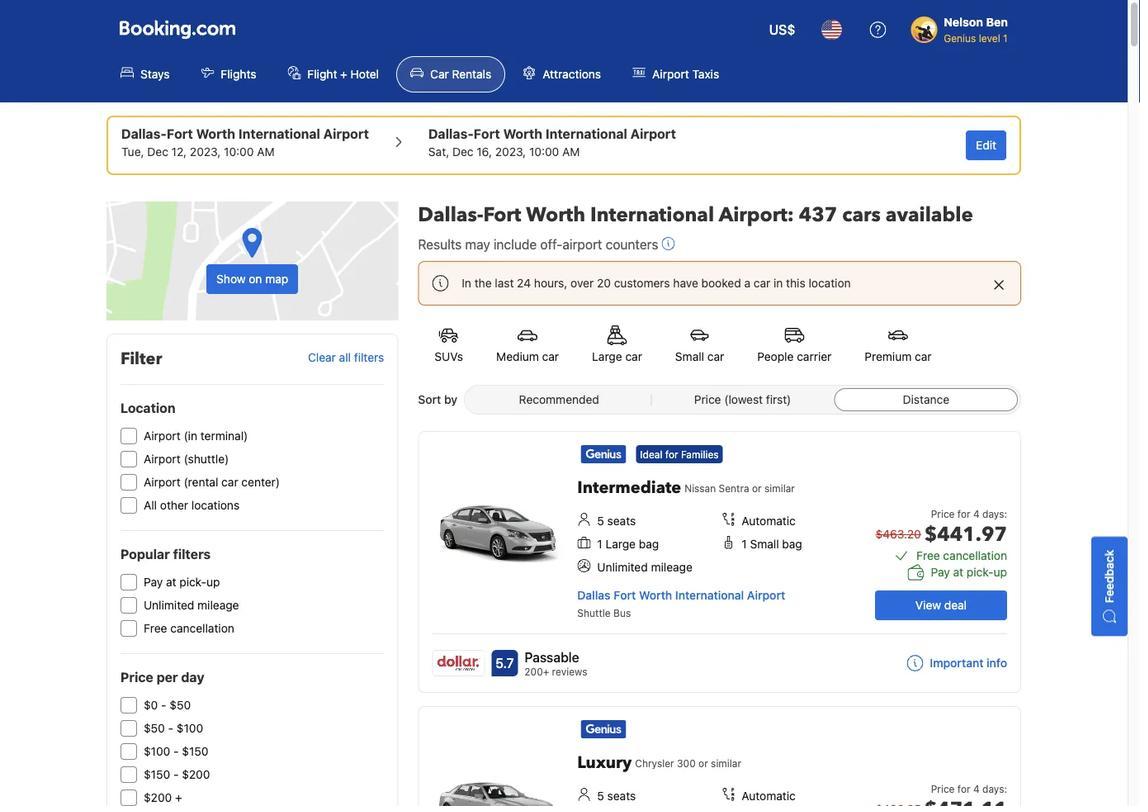 Task type: vqa. For each thing, say whether or not it's contained in the screenshot.
ONLINE
no



Task type: locate. For each thing, give the bounding box(es) containing it.
unlimited mileage down popular filters
[[144, 599, 239, 612]]

level
[[980, 32, 1001, 44]]

1 vertical spatial $150
[[144, 768, 170, 782]]

1 vertical spatial seats
[[608, 789, 636, 803]]

passable
[[525, 650, 580, 665]]

1 dec from the left
[[147, 145, 168, 159]]

for for ideal for families
[[666, 449, 679, 460]]

$150 up $200 +
[[144, 768, 170, 782]]

1 horizontal spatial mileage
[[651, 561, 693, 574]]

fort inside dallas-fort worth international airport tue, dec 12, 2023, 10:00 am
[[167, 126, 193, 142]]

1
[[1004, 32, 1008, 44], [598, 537, 603, 551], [742, 537, 747, 551]]

worth inside dallas-fort worth international airport sat, dec 16, 2023, 10:00 am
[[504, 126, 543, 142]]

1 vertical spatial unlimited
[[144, 599, 194, 612]]

show on map
[[217, 272, 289, 286]]

drop-off date element
[[429, 144, 677, 160]]

$50 up $50 - $100
[[170, 699, 191, 712]]

$100 - $150
[[144, 745, 209, 758]]

price inside sort by element
[[695, 393, 722, 406]]

2023, right 12,
[[190, 145, 221, 159]]

luxury
[[578, 752, 632, 775]]

0 horizontal spatial +
[[175, 791, 182, 805]]

feedback
[[1103, 550, 1117, 603]]

per
[[157, 670, 178, 685]]

dallas-fort worth international airport tue, dec 12, 2023, 10:00 am
[[121, 126, 369, 159]]

2 days: from the top
[[983, 783, 1008, 795]]

free down 'price for 4 days: $463.20 $441.97'
[[917, 549, 941, 563]]

car right a
[[754, 276, 771, 290]]

for inside 'price for 4 days: $463.20 $441.97'
[[958, 508, 971, 520]]

by
[[445, 393, 458, 406]]

airport (in terminal)
[[144, 429, 248, 443]]

product card group containing $441.97
[[418, 431, 1028, 693]]

1 down sentra at the bottom right
[[742, 537, 747, 551]]

price for price (lowest first)
[[695, 393, 722, 406]]

1 seats from the top
[[608, 514, 636, 528]]

0 vertical spatial for
[[666, 449, 679, 460]]

1 horizontal spatial $150
[[182, 745, 209, 758]]

0 vertical spatial filters
[[354, 351, 384, 365]]

available
[[886, 201, 974, 228]]

10:00 down drop-off location element
[[530, 145, 560, 159]]

international for 437
[[591, 201, 715, 228]]

1 vertical spatial large
[[606, 537, 636, 551]]

similar inside luxury chrysler 300 or similar
[[711, 758, 742, 769]]

2 5 from the top
[[598, 789, 605, 803]]

seats for intermediate
[[608, 514, 636, 528]]

1 horizontal spatial at
[[954, 566, 964, 579]]

if you choose one, you'll need to make your own way there - but prices can be a lot lower. image
[[662, 237, 675, 250], [662, 237, 675, 250]]

am down drop-off location element
[[563, 145, 580, 159]]

1 5 seats from the top
[[598, 514, 636, 528]]

seats up 1 large bag on the bottom of page
[[608, 514, 636, 528]]

2023, inside dallas-fort worth international airport tue, dec 12, 2023, 10:00 am
[[190, 145, 221, 159]]

worth up off-
[[526, 201, 586, 228]]

dallas- up the tue,
[[121, 126, 167, 142]]

0 horizontal spatial dallas-fort worth international airport group
[[121, 124, 369, 160]]

$100 up "$100 - $150"
[[177, 722, 203, 735]]

4
[[974, 508, 980, 520], [974, 783, 980, 795]]

dec inside dallas-fort worth international airport tue, dec 12, 2023, 10:00 am
[[147, 145, 168, 159]]

unlimited down 1 large bag on the bottom of page
[[598, 561, 648, 574]]

- up $150 - $200
[[174, 745, 179, 758]]

0 vertical spatial or
[[753, 482, 762, 494]]

international up pick-up date element
[[239, 126, 320, 142]]

days:
[[983, 508, 1008, 520], [983, 783, 1008, 795]]

fort inside dallas fort worth international airport shuttle bus
[[614, 589, 636, 602]]

2 bag from the left
[[783, 537, 803, 551]]

1 vertical spatial free cancellation
[[144, 622, 235, 635]]

2 2023, from the left
[[496, 145, 526, 159]]

pay down popular
[[144, 575, 163, 589]]

$100 down $50 - $100
[[144, 745, 170, 758]]

large car
[[592, 350, 643, 364]]

1 horizontal spatial +
[[341, 67, 348, 81]]

10:00 for dallas-fort worth international airport tue, dec 12, 2023, 10:00 am
[[224, 145, 254, 159]]

- down "$100 - $150"
[[173, 768, 179, 782]]

view deal button
[[876, 591, 1008, 620]]

at up deal
[[954, 566, 964, 579]]

2 horizontal spatial 1
[[1004, 32, 1008, 44]]

dallas fort worth international airport button
[[578, 589, 786, 602]]

0 horizontal spatial 2023,
[[190, 145, 221, 159]]

0 vertical spatial 5 seats
[[598, 514, 636, 528]]

worth inside dallas-fort worth international airport tue, dec 12, 2023, 10:00 am
[[196, 126, 236, 142]]

1 horizontal spatial 1
[[742, 537, 747, 551]]

pay at pick-up down popular filters
[[144, 575, 220, 589]]

for
[[666, 449, 679, 460], [958, 508, 971, 520], [958, 783, 971, 795]]

2 5 seats from the top
[[598, 789, 636, 803]]

1 horizontal spatial pick-
[[967, 566, 994, 579]]

1 horizontal spatial $50
[[170, 699, 191, 712]]

airport (shuttle)
[[144, 452, 229, 466]]

$50 down $0
[[144, 722, 165, 735]]

0 vertical spatial +
[[341, 67, 348, 81]]

price for price per day
[[121, 670, 153, 685]]

cancellation inside product card group
[[944, 549, 1008, 563]]

international up drop-off date element
[[546, 126, 628, 142]]

0 vertical spatial free
[[917, 549, 941, 563]]

mileage down popular filters
[[198, 599, 239, 612]]

similar right 300
[[711, 758, 742, 769]]

free up price per day
[[144, 622, 167, 635]]

am inside dallas-fort worth international airport tue, dec 12, 2023, 10:00 am
[[257, 145, 275, 159]]

in
[[774, 276, 784, 290]]

0 horizontal spatial 1
[[598, 537, 603, 551]]

5 seats down luxury
[[598, 789, 636, 803]]

0 vertical spatial $100
[[177, 722, 203, 735]]

0 horizontal spatial bag
[[639, 537, 659, 551]]

5.7 element
[[492, 650, 518, 677]]

5 up 1 large bag on the bottom of page
[[598, 514, 605, 528]]

or for intermediate
[[753, 482, 762, 494]]

0 horizontal spatial unlimited
[[144, 599, 194, 612]]

dallas-fort worth international airport group down flights
[[121, 124, 369, 160]]

10:00 down pick-up location 'element'
[[224, 145, 254, 159]]

0 horizontal spatial filters
[[173, 547, 211, 562]]

bag for 1 small bag
[[783, 537, 803, 551]]

1 5 from the top
[[598, 514, 605, 528]]

5 seats for luxury
[[598, 789, 636, 803]]

1 am from the left
[[257, 145, 275, 159]]

international inside dallas fort worth international airport shuttle bus
[[676, 589, 745, 602]]

(shuttle)
[[184, 452, 229, 466]]

unlimited down popular filters
[[144, 599, 194, 612]]

1 horizontal spatial or
[[753, 482, 762, 494]]

important
[[931, 656, 984, 670]]

1 vertical spatial 5 seats
[[598, 789, 636, 803]]

international up counters on the top of page
[[591, 201, 715, 228]]

0 vertical spatial $50
[[170, 699, 191, 712]]

dallas-
[[121, 126, 167, 142], [429, 126, 474, 142], [418, 201, 484, 228]]

0 vertical spatial free cancellation
[[917, 549, 1008, 563]]

2 automatic from the top
[[742, 789, 796, 803]]

tue,
[[121, 145, 144, 159]]

0 horizontal spatial free
[[144, 622, 167, 635]]

dallas-fort worth international airport group down attractions link at the top of the page
[[429, 124, 677, 160]]

1 vertical spatial 5
[[598, 789, 605, 803]]

1 right level
[[1004, 32, 1008, 44]]

am for dallas-fort worth international airport tue, dec 12, 2023, 10:00 am
[[257, 145, 275, 159]]

dallas- inside dallas-fort worth international airport tue, dec 12, 2023, 10:00 am
[[121, 126, 167, 142]]

$150 up $150 - $200
[[182, 745, 209, 758]]

1 horizontal spatial 10:00
[[530, 145, 560, 159]]

2 seats from the top
[[608, 789, 636, 803]]

airport inside dallas fort worth international airport shuttle bus
[[748, 589, 786, 602]]

1 product card group from the top
[[418, 431, 1028, 693]]

show
[[217, 272, 246, 286]]

0 horizontal spatial $200
[[144, 791, 172, 805]]

airport inside dallas-fort worth international airport tue, dec 12, 2023, 10:00 am
[[324, 126, 369, 142]]

pay at pick-up
[[932, 566, 1008, 579], [144, 575, 220, 589]]

free
[[917, 549, 941, 563], [144, 622, 167, 635]]

0 horizontal spatial similar
[[711, 758, 742, 769]]

important info button
[[907, 655, 1008, 672]]

worth up drop-off date element
[[504, 126, 543, 142]]

0 vertical spatial days:
[[983, 508, 1008, 520]]

1 vertical spatial $100
[[144, 745, 170, 758]]

$200 +
[[144, 791, 182, 805]]

cancellation down the $441.97
[[944, 549, 1008, 563]]

1 vertical spatial filters
[[173, 547, 211, 562]]

small inside button
[[676, 350, 705, 364]]

fort up bus
[[614, 589, 636, 602]]

1 bag from the left
[[639, 537, 659, 551]]

1 automatic from the top
[[742, 514, 796, 528]]

all other locations
[[144, 499, 240, 512]]

10:00 inside dallas-fort worth international airport tue, dec 12, 2023, 10:00 am
[[224, 145, 254, 159]]

dallas- up sat,
[[429, 126, 474, 142]]

5 down luxury
[[598, 789, 605, 803]]

or right 300
[[699, 758, 709, 769]]

0 horizontal spatial unlimited mileage
[[144, 599, 239, 612]]

dec inside dallas-fort worth international airport sat, dec 16, 2023, 10:00 am
[[453, 145, 474, 159]]

pick-up location element
[[121, 124, 369, 144]]

1 horizontal spatial unlimited mileage
[[598, 561, 693, 574]]

2 am from the left
[[563, 145, 580, 159]]

car
[[754, 276, 771, 290], [543, 350, 559, 364], [626, 350, 643, 364], [708, 350, 725, 364], [915, 350, 932, 364], [222, 475, 238, 489]]

airport down flight + hotel
[[324, 126, 369, 142]]

2 product card group from the top
[[418, 706, 1022, 806]]

mileage inside product card group
[[651, 561, 693, 574]]

5 for luxury
[[598, 789, 605, 803]]

1 horizontal spatial dallas-fort worth international airport group
[[429, 124, 677, 160]]

pay up view deal
[[932, 566, 951, 579]]

seats down luxury
[[608, 789, 636, 803]]

price inside 'price for 4 days: $463.20 $441.97'
[[932, 508, 955, 520]]

all
[[144, 499, 157, 512]]

unlimited mileage
[[598, 561, 693, 574], [144, 599, 239, 612]]

car right premium
[[915, 350, 932, 364]]

- for $100
[[174, 745, 179, 758]]

0 vertical spatial unlimited mileage
[[598, 561, 693, 574]]

pick- down the $441.97
[[967, 566, 994, 579]]

1 horizontal spatial pay at pick-up
[[932, 566, 1008, 579]]

1 vertical spatial product card group
[[418, 706, 1022, 806]]

pick-up date element
[[121, 144, 369, 160]]

4 inside 'price for 4 days: $463.20 $441.97'
[[974, 508, 980, 520]]

fort up 'include'
[[484, 201, 522, 228]]

bag for 1 large bag
[[639, 537, 659, 551]]

300
[[678, 758, 696, 769]]

4 for price for 4 days: $463.20 $441.97
[[974, 508, 980, 520]]

edit
[[977, 138, 997, 152]]

1 vertical spatial for
[[958, 508, 971, 520]]

airport down "1 small bag" on the bottom of the page
[[748, 589, 786, 602]]

0 vertical spatial $200
[[182, 768, 210, 782]]

pick- inside product card group
[[967, 566, 994, 579]]

1 horizontal spatial 2023,
[[496, 145, 526, 159]]

up down the $441.97
[[994, 566, 1008, 579]]

or right sentra at the bottom right
[[753, 482, 762, 494]]

center)
[[242, 475, 280, 489]]

1 horizontal spatial pay
[[932, 566, 951, 579]]

1 horizontal spatial am
[[563, 145, 580, 159]]

am down pick-up location 'element'
[[257, 145, 275, 159]]

car up price (lowest first)
[[708, 350, 725, 364]]

0 vertical spatial cancellation
[[944, 549, 1008, 563]]

1 horizontal spatial cancellation
[[944, 549, 1008, 563]]

worth down 1 large bag on the bottom of page
[[639, 589, 673, 602]]

deal
[[945, 599, 968, 612]]

seats for luxury
[[608, 789, 636, 803]]

attractions
[[543, 67, 602, 81]]

or inside 'intermediate nissan sentra or similar'
[[753, 482, 762, 494]]

airport:
[[719, 201, 795, 228]]

worth for dallas-fort worth international airport sat, dec 16, 2023, 10:00 am
[[504, 126, 543, 142]]

0 vertical spatial similar
[[765, 482, 796, 494]]

1 horizontal spatial similar
[[765, 482, 796, 494]]

0 vertical spatial unlimited
[[598, 561, 648, 574]]

- right $0
[[161, 699, 167, 712]]

dec left 12,
[[147, 145, 168, 159]]

dallas- inside dallas-fort worth international airport sat, dec 16, 2023, 10:00 am
[[429, 126, 474, 142]]

airport down airport taxis link
[[631, 126, 677, 142]]

sort
[[418, 393, 441, 406]]

0 horizontal spatial $50
[[144, 722, 165, 735]]

unlimited mileage inside product card group
[[598, 561, 693, 574]]

product card group
[[418, 431, 1028, 693], [418, 706, 1022, 806]]

1 2023, from the left
[[190, 145, 221, 159]]

worth
[[196, 126, 236, 142], [504, 126, 543, 142], [526, 201, 586, 228], [639, 589, 673, 602]]

airport
[[653, 67, 690, 81], [324, 126, 369, 142], [631, 126, 677, 142], [144, 429, 181, 443], [144, 452, 181, 466], [144, 475, 181, 489], [748, 589, 786, 602]]

international for sat,
[[546, 126, 628, 142]]

dallas-fort worth international airport group
[[121, 124, 369, 160], [429, 124, 677, 160]]

2023,
[[190, 145, 221, 159], [496, 145, 526, 159]]

car up locations
[[222, 475, 238, 489]]

pick- down popular filters
[[180, 575, 207, 589]]

small car button
[[659, 316, 741, 375]]

1 horizontal spatial free cancellation
[[917, 549, 1008, 563]]

similar inside 'intermediate nissan sentra or similar'
[[765, 482, 796, 494]]

days: inside 'price for 4 days: $463.20 $441.97'
[[983, 508, 1008, 520]]

map
[[265, 272, 289, 286]]

1 up the dallas
[[598, 537, 603, 551]]

worth up pick-up date element
[[196, 126, 236, 142]]

1 vertical spatial unlimited mileage
[[144, 599, 239, 612]]

1 vertical spatial small
[[751, 537, 780, 551]]

1 horizontal spatial unlimited
[[598, 561, 648, 574]]

drop-off location element
[[429, 124, 677, 144]]

us$ button
[[760, 10, 806, 50]]

2023, for dallas-fort worth international airport sat, dec 16, 2023, 10:00 am
[[496, 145, 526, 159]]

0 vertical spatial product card group
[[418, 431, 1028, 693]]

flight
[[308, 67, 337, 81]]

international down "1 small bag" on the bottom of the page
[[676, 589, 745, 602]]

worth inside dallas fort worth international airport shuttle bus
[[639, 589, 673, 602]]

1 4 from the top
[[974, 508, 980, 520]]

$200 down $150 - $200
[[144, 791, 172, 805]]

2023, right 16,
[[496, 145, 526, 159]]

filters
[[354, 351, 384, 365], [173, 547, 211, 562]]

0 vertical spatial automatic
[[742, 514, 796, 528]]

0 horizontal spatial pay
[[144, 575, 163, 589]]

1 vertical spatial mileage
[[198, 599, 239, 612]]

+ inside skip to main content element
[[341, 67, 348, 81]]

filters right all
[[354, 351, 384, 365]]

2 dec from the left
[[453, 145, 474, 159]]

fort for dallas-fort worth international airport: 437 cars available
[[484, 201, 522, 228]]

automatic for intermediate
[[742, 514, 796, 528]]

0 horizontal spatial mileage
[[198, 599, 239, 612]]

pay at pick-up up deal
[[932, 566, 1008, 579]]

0 horizontal spatial small
[[676, 350, 705, 364]]

free cancellation up day
[[144, 622, 235, 635]]

0 horizontal spatial up
[[207, 575, 220, 589]]

5 seats up 1 large bag on the bottom of page
[[598, 514, 636, 528]]

location
[[121, 400, 176, 416]]

pay at pick-up inside product card group
[[932, 566, 1008, 579]]

1 10:00 from the left
[[224, 145, 254, 159]]

unlimited mileage down 1 large bag on the bottom of page
[[598, 561, 693, 574]]

international inside dallas-fort worth international airport tue, dec 12, 2023, 10:00 am
[[239, 126, 320, 142]]

1 horizontal spatial dec
[[453, 145, 474, 159]]

dallas- up results
[[418, 201, 484, 228]]

0 horizontal spatial 10:00
[[224, 145, 254, 159]]

1 vertical spatial 4
[[974, 783, 980, 795]]

0 vertical spatial seats
[[608, 514, 636, 528]]

fort up 12,
[[167, 126, 193, 142]]

$200 down "$100 - $150"
[[182, 768, 210, 782]]

1 days: from the top
[[983, 508, 1008, 520]]

clear all filters
[[308, 351, 384, 365]]

free cancellation down the $441.97
[[917, 549, 1008, 563]]

5 seats for intermediate
[[598, 514, 636, 528]]

clear
[[308, 351, 336, 365]]

1 vertical spatial similar
[[711, 758, 742, 769]]

car right medium
[[543, 350, 559, 364]]

international inside dallas-fort worth international airport sat, dec 16, 2023, 10:00 am
[[546, 126, 628, 142]]

0 horizontal spatial cancellation
[[170, 622, 235, 635]]

0 horizontal spatial dec
[[147, 145, 168, 159]]

am inside dallas-fort worth international airport sat, dec 16, 2023, 10:00 am
[[563, 145, 580, 159]]

at down popular filters
[[166, 575, 176, 589]]

+ down $150 - $200
[[175, 791, 182, 805]]

- down $0 - $50
[[168, 722, 174, 735]]

1 vertical spatial +
[[175, 791, 182, 805]]

0 horizontal spatial $100
[[144, 745, 170, 758]]

+ left hotel
[[341, 67, 348, 81]]

at inside product card group
[[954, 566, 964, 579]]

1 horizontal spatial bag
[[783, 537, 803, 551]]

at
[[954, 566, 964, 579], [166, 575, 176, 589]]

dec left 16,
[[453, 145, 474, 159]]

2 4 from the top
[[974, 783, 980, 795]]

car left small car
[[626, 350, 643, 364]]

for for price for 4 days: $463.20 $441.97
[[958, 508, 971, 520]]

1 dallas-fort worth international airport group from the left
[[121, 124, 369, 160]]

large down 'intermediate'
[[606, 537, 636, 551]]

0 vertical spatial 5
[[598, 514, 605, 528]]

$0
[[144, 699, 158, 712]]

2023, inside dallas-fort worth international airport sat, dec 16, 2023, 10:00 am
[[496, 145, 526, 159]]

results
[[418, 237, 462, 252]]

2 vertical spatial for
[[958, 783, 971, 795]]

cancellation up day
[[170, 622, 235, 635]]

recommended
[[519, 393, 600, 406]]

mileage up dallas fort worth international airport button
[[651, 561, 693, 574]]

similar
[[765, 482, 796, 494], [711, 758, 742, 769]]

1 vertical spatial days:
[[983, 783, 1008, 795]]

families
[[682, 449, 719, 460]]

price for 4 days: $463.20 $441.97
[[876, 508, 1008, 548]]

people carrier
[[758, 350, 832, 364]]

supplied by rc - dollar image
[[433, 651, 484, 676]]

up down popular filters
[[207, 575, 220, 589]]

$150
[[182, 745, 209, 758], [144, 768, 170, 782]]

$50
[[170, 699, 191, 712], [144, 722, 165, 735]]

1 inside 'nelson ben genius level 1'
[[1004, 32, 1008, 44]]

fort inside dallas-fort worth international airport sat, dec 16, 2023, 10:00 am
[[474, 126, 500, 142]]

rentals
[[452, 67, 492, 81]]

1 vertical spatial or
[[699, 758, 709, 769]]

1 for 1 small bag
[[742, 537, 747, 551]]

premium car
[[865, 350, 932, 364]]

0 vertical spatial large
[[592, 350, 623, 364]]

attractions link
[[509, 56, 616, 93]]

0 horizontal spatial at
[[166, 575, 176, 589]]

similar right sentra at the bottom right
[[765, 482, 796, 494]]

may
[[466, 237, 490, 252]]

product card group containing luxury
[[418, 706, 1022, 806]]

seats
[[608, 514, 636, 528], [608, 789, 636, 803]]

$441.97
[[925, 521, 1008, 548]]

-
[[161, 699, 167, 712], [168, 722, 174, 735], [174, 745, 179, 758], [173, 768, 179, 782]]

international for shuttle
[[676, 589, 745, 602]]

dallas-fort worth international airport: 437 cars available
[[418, 201, 974, 228]]

airport left taxis
[[653, 67, 690, 81]]

1 horizontal spatial filters
[[354, 351, 384, 365]]

filters right popular
[[173, 547, 211, 562]]

similar for luxury
[[711, 758, 742, 769]]

1 vertical spatial $200
[[144, 791, 172, 805]]

1 horizontal spatial $100
[[177, 722, 203, 735]]

flights link
[[187, 56, 271, 93]]

2 10:00 from the left
[[530, 145, 560, 159]]

or inside luxury chrysler 300 or similar
[[699, 758, 709, 769]]

0 horizontal spatial or
[[699, 758, 709, 769]]

large up the recommended
[[592, 350, 623, 364]]

1 vertical spatial automatic
[[742, 789, 796, 803]]

12,
[[172, 145, 187, 159]]

airport down airport (in terminal)
[[144, 452, 181, 466]]

fort up 16,
[[474, 126, 500, 142]]

0 vertical spatial $150
[[182, 745, 209, 758]]

1 horizontal spatial free
[[917, 549, 941, 563]]

mileage
[[651, 561, 693, 574], [198, 599, 239, 612]]

pick-
[[967, 566, 994, 579], [180, 575, 207, 589]]

0 vertical spatial mileage
[[651, 561, 693, 574]]

0 vertical spatial small
[[676, 350, 705, 364]]

10:00 inside dallas-fort worth international airport sat, dec 16, 2023, 10:00 am
[[530, 145, 560, 159]]

us$
[[770, 22, 796, 38]]



Task type: describe. For each thing, give the bounding box(es) containing it.
day
[[181, 670, 205, 685]]

dec for dallas-fort worth international airport tue, dec 12, 2023, 10:00 am
[[147, 145, 168, 159]]

genius
[[945, 32, 977, 44]]

ben
[[987, 15, 1009, 29]]

last
[[495, 276, 514, 290]]

car
[[431, 67, 449, 81]]

off-
[[541, 237, 563, 252]]

airport inside dallas-fort worth international airport sat, dec 16, 2023, 10:00 am
[[631, 126, 677, 142]]

1 horizontal spatial small
[[751, 537, 780, 551]]

intermediate
[[578, 477, 682, 499]]

price for price for 4 days: $463.20 $441.97
[[932, 508, 955, 520]]

0 horizontal spatial pay at pick-up
[[144, 575, 220, 589]]

$463.20
[[876, 528, 922, 541]]

price for price for 4 days:
[[932, 783, 955, 795]]

view deal
[[916, 599, 968, 612]]

dallas- for dallas-fort worth international airport sat, dec 16, 2023, 10:00 am
[[429, 126, 474, 142]]

dec for dallas-fort worth international airport sat, dec 16, 2023, 10:00 am
[[453, 145, 474, 159]]

unlimited inside product card group
[[598, 561, 648, 574]]

1 large bag
[[598, 537, 659, 551]]

fort for dallas-fort worth international airport sat, dec 16, 2023, 10:00 am
[[474, 126, 500, 142]]

bus
[[614, 607, 631, 619]]

customer rating 5.7 passable element
[[525, 648, 588, 668]]

car rentals
[[431, 67, 492, 81]]

nelson ben genius level 1
[[945, 15, 1009, 44]]

premium car button
[[849, 316, 949, 375]]

booked
[[702, 276, 742, 290]]

days: for price for 4 days:
[[983, 783, 1008, 795]]

(in
[[184, 429, 197, 443]]

small car
[[676, 350, 725, 364]]

large inside button
[[592, 350, 623, 364]]

- for $0
[[161, 699, 167, 712]]

first)
[[767, 393, 792, 406]]

fort for dallas fort worth international airport shuttle bus
[[614, 589, 636, 602]]

have
[[674, 276, 699, 290]]

price per day
[[121, 670, 205, 685]]

20
[[597, 276, 611, 290]]

info
[[987, 656, 1008, 670]]

search summary element
[[107, 116, 1022, 175]]

free cancellation inside product card group
[[917, 549, 1008, 563]]

2 dallas-fort worth international airport group from the left
[[429, 124, 677, 160]]

437
[[800, 201, 838, 228]]

dallas- for dallas-fort worth international airport: 437 cars available
[[418, 201, 484, 228]]

0 horizontal spatial pick-
[[180, 575, 207, 589]]

16,
[[477, 145, 492, 159]]

carrier
[[797, 350, 832, 364]]

+ for $200
[[175, 791, 182, 805]]

airport left (in
[[144, 429, 181, 443]]

flights
[[221, 67, 256, 81]]

stays link
[[107, 56, 184, 93]]

filters inside button
[[354, 351, 384, 365]]

taxis
[[693, 67, 720, 81]]

- for $150
[[173, 768, 179, 782]]

1 vertical spatial $50
[[144, 722, 165, 735]]

car for large car
[[626, 350, 643, 364]]

free inside product card group
[[917, 549, 941, 563]]

car rentals link
[[397, 56, 506, 93]]

1 vertical spatial free
[[144, 622, 167, 635]]

show on map button
[[107, 202, 398, 321]]

airport up the all
[[144, 475, 181, 489]]

sort by element
[[464, 385, 1022, 415]]

popular filters
[[121, 547, 211, 562]]

10:00 for dallas-fort worth international airport sat, dec 16, 2023, 10:00 am
[[530, 145, 560, 159]]

airport inside skip to main content element
[[653, 67, 690, 81]]

sentra
[[719, 482, 750, 494]]

passable 200+ reviews
[[525, 650, 588, 677]]

suvs button
[[418, 316, 480, 375]]

other
[[160, 499, 188, 512]]

luxury chrysler 300 or similar
[[578, 752, 742, 775]]

hours,
[[534, 276, 568, 290]]

0 horizontal spatial $150
[[144, 768, 170, 782]]

reviews
[[552, 666, 588, 677]]

days: for price for 4 days: $463.20 $441.97
[[983, 508, 1008, 520]]

200+
[[525, 666, 550, 677]]

automatic for luxury
[[742, 789, 796, 803]]

or for luxury
[[699, 758, 709, 769]]

dallas
[[578, 589, 611, 602]]

am for dallas-fort worth international airport sat, dec 16, 2023, 10:00 am
[[563, 145, 580, 159]]

location
[[809, 276, 851, 290]]

worth for dallas-fort worth international airport: 437 cars available
[[526, 201, 586, 228]]

large car button
[[576, 316, 659, 375]]

in
[[462, 276, 472, 290]]

a
[[745, 276, 751, 290]]

+ for flight
[[341, 67, 348, 81]]

for for price for 4 days:
[[958, 783, 971, 795]]

view
[[916, 599, 942, 612]]

1 for 1 large bag
[[598, 537, 603, 551]]

nelson
[[945, 15, 984, 29]]

0 horizontal spatial free cancellation
[[144, 622, 235, 635]]

counters
[[606, 237, 659, 252]]

car for small car
[[708, 350, 725, 364]]

sort by
[[418, 393, 458, 406]]

dallas-fort worth international airport sat, dec 16, 2023, 10:00 am
[[429, 126, 677, 159]]

terminal)
[[201, 429, 248, 443]]

intermediate nissan sentra or similar
[[578, 477, 796, 499]]

customers
[[614, 276, 671, 290]]

price (lowest first)
[[695, 393, 792, 406]]

pay inside product card group
[[932, 566, 951, 579]]

medium car
[[497, 350, 559, 364]]

chrysler
[[636, 758, 675, 769]]

international for tue,
[[239, 126, 320, 142]]

skip to main content element
[[0, 0, 1129, 102]]

clear all filters button
[[308, 351, 384, 365]]

24
[[517, 276, 531, 290]]

important info
[[931, 656, 1008, 670]]

1 horizontal spatial up
[[994, 566, 1008, 579]]

include
[[494, 237, 537, 252]]

dallas- for dallas-fort worth international airport tue, dec 12, 2023, 10:00 am
[[121, 126, 167, 142]]

1 vertical spatial cancellation
[[170, 622, 235, 635]]

fort for dallas-fort worth international airport tue, dec 12, 2023, 10:00 am
[[167, 126, 193, 142]]

flight + hotel link
[[274, 56, 393, 93]]

airport (rental car center)
[[144, 475, 280, 489]]

feedback button
[[1092, 537, 1129, 636]]

ideal
[[641, 449, 663, 460]]

2023, for dallas-fort worth international airport tue, dec 12, 2023, 10:00 am
[[190, 145, 221, 159]]

large inside product card group
[[606, 537, 636, 551]]

similar for intermediate
[[765, 482, 796, 494]]

worth for dallas-fort worth international airport tue, dec 12, 2023, 10:00 am
[[196, 126, 236, 142]]

5 for intermediate
[[598, 514, 605, 528]]

worth for dallas fort worth international airport shuttle bus
[[639, 589, 673, 602]]

popular
[[121, 547, 170, 562]]

- for $50
[[168, 722, 174, 735]]

$0 - $50
[[144, 699, 191, 712]]

car for medium car
[[543, 350, 559, 364]]

car for premium car
[[915, 350, 932, 364]]

$50 - $100
[[144, 722, 203, 735]]

all
[[339, 351, 351, 365]]

4 for price for 4 days:
[[974, 783, 980, 795]]

cars
[[843, 201, 881, 228]]

on
[[249, 272, 262, 286]]

locations
[[192, 499, 240, 512]]

hotel
[[351, 67, 379, 81]]



